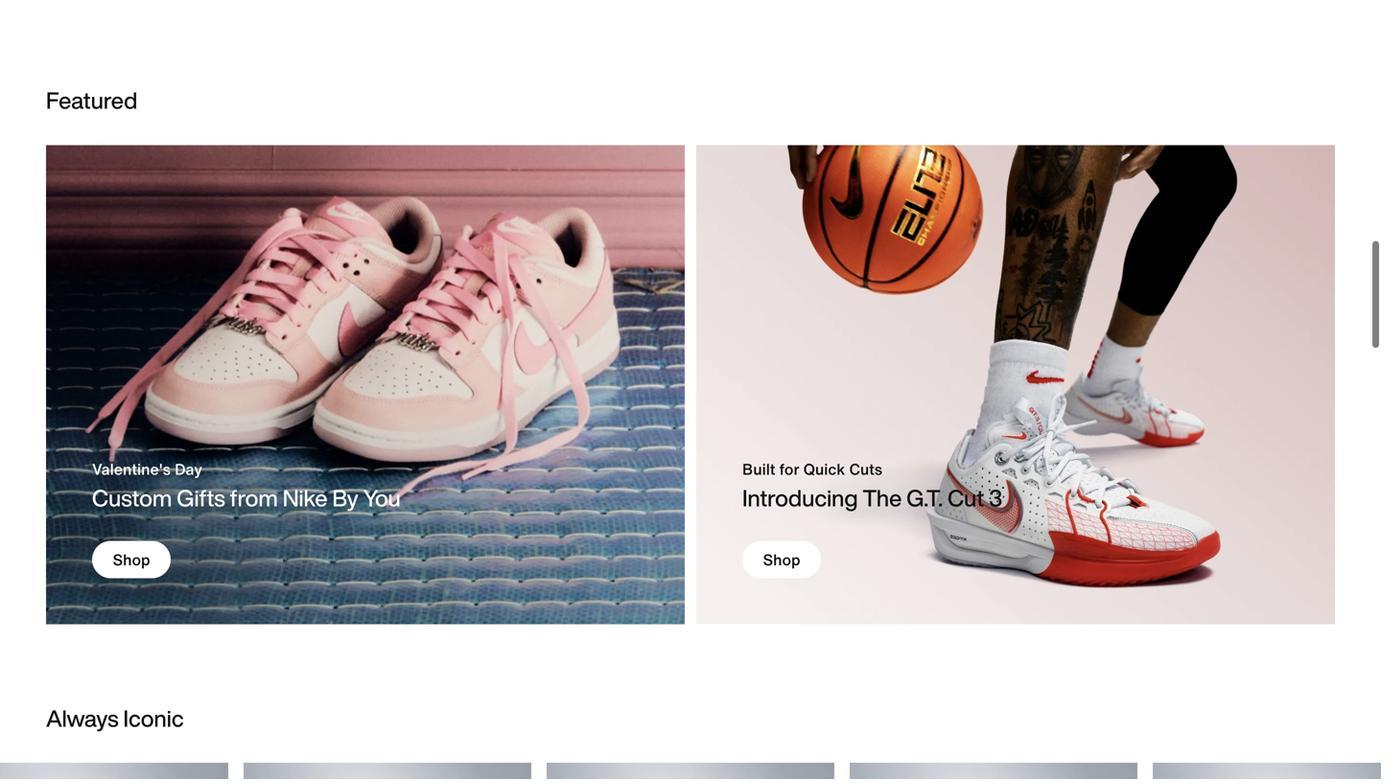 Task type: vqa. For each thing, say whether or not it's contained in the screenshot.
the left Little
no



Task type: locate. For each thing, give the bounding box(es) containing it.
shop down introducing
[[763, 549, 801, 572]]

shop link down introducing
[[743, 541, 821, 579]]

valentine's day custom gifts from nike by you
[[92, 458, 401, 515]]

shop for custom gifts from nike by you
[[113, 549, 150, 572]]

for
[[780, 458, 800, 481]]

shop link
[[92, 541, 171, 579], [743, 541, 821, 579]]

1 horizontal spatial shop
[[763, 549, 801, 572]]

always
[[46, 702, 119, 736]]

nike
[[283, 482, 328, 515]]

2 shop from the left
[[763, 549, 801, 572]]

day
[[175, 458, 202, 481]]

shop
[[113, 549, 150, 572], [763, 549, 801, 572]]

shop down custom
[[113, 549, 150, 572]]

0 horizontal spatial shop link
[[92, 541, 171, 579]]

the
[[863, 482, 902, 515]]

2 shop link from the left
[[743, 541, 821, 579]]

you
[[363, 482, 401, 515]]

shop link for introducing the g.t. cut 3
[[743, 541, 821, 579]]

custom
[[92, 482, 172, 515]]

built
[[743, 458, 776, 481]]

quick
[[804, 458, 846, 481]]

by
[[332, 482, 358, 515]]

1 shop link from the left
[[92, 541, 171, 579]]

1 horizontal spatial shop link
[[743, 541, 821, 579]]

built for quick cuts introducing the g.t. cut 3
[[743, 458, 1003, 515]]

featured
[[46, 84, 137, 117]]

0 horizontal spatial shop
[[113, 549, 150, 572]]

shop link down custom
[[92, 541, 171, 579]]

1 shop from the left
[[113, 549, 150, 572]]



Task type: describe. For each thing, give the bounding box(es) containing it.
gifts
[[177, 482, 225, 515]]

shop for introducing the g.t. cut 3
[[763, 549, 801, 572]]

always iconic
[[46, 702, 184, 736]]

3
[[989, 482, 1003, 515]]

g.t.
[[907, 482, 943, 515]]

shop link for custom gifts from nike by you
[[92, 541, 171, 579]]

cut
[[948, 482, 984, 515]]

from
[[230, 482, 278, 515]]

valentine's
[[92, 458, 171, 481]]

introducing
[[743, 482, 858, 515]]

iconic
[[123, 702, 184, 736]]

cuts
[[849, 458, 883, 481]]



